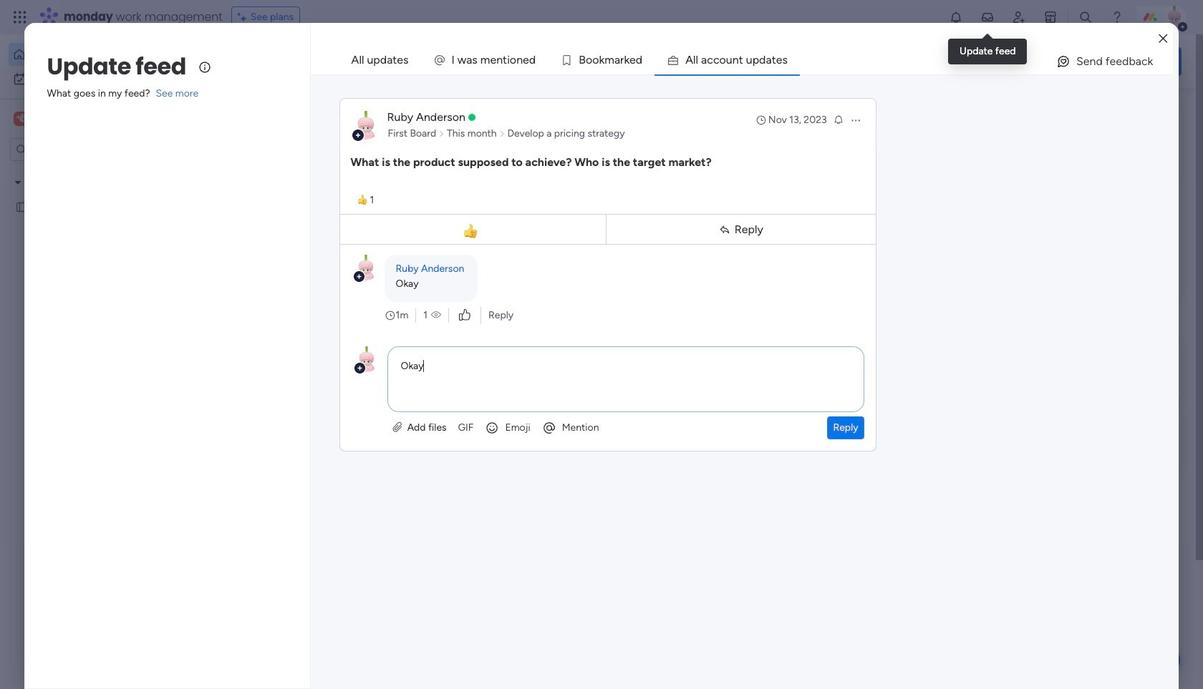 Task type: vqa. For each thing, say whether or not it's contained in the screenshot.
Next
no



Task type: describe. For each thing, give the bounding box(es) containing it.
lottie animation element
[[362, 379, 591, 608]]

help image
[[1111, 10, 1125, 24]]

invite members image
[[1012, 10, 1027, 24]]

1 vertical spatial public board image
[[474, 262, 489, 277]]

Search in workspace field
[[30, 142, 120, 158]]

select product image
[[13, 10, 27, 24]]

close my workspaces image
[[221, 684, 239, 690]]

v2 like image
[[459, 308, 471, 324]]

close image
[[1160, 33, 1168, 44]]

dapulse attachment image
[[393, 422, 402, 434]]

getting started element
[[967, 342, 1182, 399]]

v2 bolt switch image
[[1091, 53, 1099, 69]]

1 workspace image from the left
[[14, 111, 28, 127]]

quick search results list box
[[221, 134, 933, 324]]

update feed image
[[981, 10, 995, 24]]

slider arrow image
[[499, 127, 505, 141]]

0 horizontal spatial public board image
[[15, 200, 29, 214]]

give feedback image
[[1057, 54, 1071, 69]]

monday marketplace image
[[1044, 10, 1058, 24]]

help center element
[[967, 411, 1182, 468]]

slider arrow image
[[439, 127, 445, 141]]

notifications image
[[949, 10, 964, 24]]



Task type: locate. For each thing, give the bounding box(es) containing it.
caret down image
[[15, 177, 21, 187]]

reminder image
[[833, 114, 844, 125]]

public board image
[[15, 200, 29, 214], [474, 262, 489, 277]]

see plans image
[[238, 9, 251, 25]]

1 vertical spatial option
[[9, 67, 174, 90]]

v2 seen image
[[431, 309, 441, 323]]

ruby anderson image
[[1164, 6, 1186, 29]]

option
[[9, 43, 174, 66], [9, 67, 174, 90], [0, 169, 183, 172]]

0 vertical spatial public board image
[[15, 200, 29, 214]]

add to favorites image
[[425, 262, 439, 276]]

tab
[[339, 46, 421, 75]]

component image
[[474, 284, 486, 297]]

options image
[[850, 115, 862, 126]]

0 vertical spatial option
[[9, 43, 174, 66]]

workspace image
[[14, 111, 28, 127], [16, 111, 26, 127]]

list box
[[0, 167, 183, 412]]

search everything image
[[1079, 10, 1093, 24]]

tab list
[[339, 46, 1174, 75]]

workspace selection element
[[14, 110, 51, 128]]

1 horizontal spatial public board image
[[474, 262, 489, 277]]

2 workspace image from the left
[[16, 111, 26, 127]]

public board image up component icon
[[474, 262, 489, 277]]

2 vertical spatial option
[[0, 169, 183, 172]]

v2 user feedback image
[[979, 53, 990, 69]]

public board image down caret down icon
[[15, 200, 29, 214]]

0 element
[[366, 341, 384, 358]]



